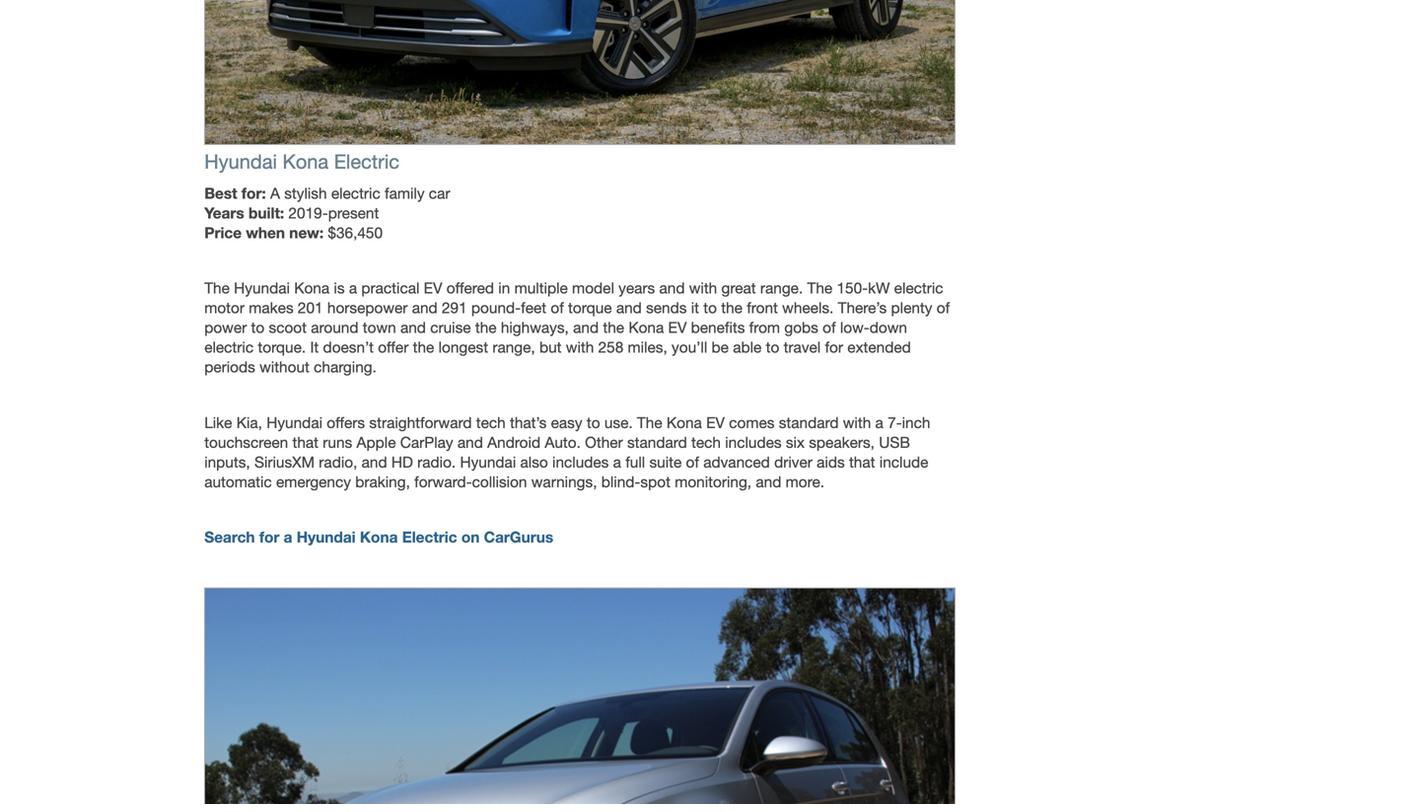 Task type: vqa. For each thing, say whether or not it's contained in the screenshot.
View
no



Task type: locate. For each thing, give the bounding box(es) containing it.
2 vertical spatial electric
[[204, 338, 254, 356]]

electric up 'family'
[[334, 150, 400, 173]]

a
[[270, 184, 280, 202]]

0 vertical spatial electric
[[331, 184, 381, 202]]

advanced
[[704, 453, 770, 471]]

with up speakers,
[[843, 414, 871, 431]]

a
[[349, 279, 357, 297], [876, 414, 884, 431], [613, 453, 621, 471], [284, 528, 293, 546]]

1 vertical spatial that
[[849, 453, 876, 471]]

0 vertical spatial with
[[689, 279, 717, 297]]

tech up android
[[476, 414, 506, 431]]

suite
[[650, 453, 682, 471]]

1 vertical spatial includes
[[553, 453, 609, 471]]

longest
[[439, 338, 488, 356]]

great
[[722, 279, 756, 297]]

1 horizontal spatial with
[[689, 279, 717, 297]]

0 horizontal spatial standard
[[627, 433, 687, 451]]

2 horizontal spatial the
[[808, 279, 833, 297]]

0 horizontal spatial ev
[[424, 279, 442, 297]]

with inside like kia, hyundai offers straightforward tech that's easy to use. the kona ev comes standard with a 7-inch touchscreen that runs apple carplay and android auto. other standard tech includes six speakers, usb inputs, siriusxm radio, and hd radio. hyundai also includes a full suite of advanced driver aids that include automatic emergency braking, forward-collision warnings, blind-spot monitoring, and more.
[[843, 414, 871, 431]]

emergency
[[276, 473, 351, 491]]

a right search
[[284, 528, 293, 546]]

electric up present
[[331, 184, 381, 202]]

search for a hyundai kona electric on cargurus link
[[204, 528, 554, 546]]

kona up 201
[[294, 279, 330, 297]]

stylish
[[284, 184, 327, 202]]

the up motor
[[204, 279, 230, 297]]

wheels.
[[783, 299, 834, 317]]

electric up periods
[[204, 338, 254, 356]]

motor
[[204, 299, 245, 317]]

a left 7-
[[876, 414, 884, 431]]

braking,
[[355, 473, 410, 491]]

kia,
[[236, 414, 262, 431]]

best
[[204, 184, 237, 202]]

7-
[[888, 414, 902, 431]]

the
[[204, 279, 230, 297], [808, 279, 833, 297], [637, 414, 663, 431]]

charging.
[[314, 358, 377, 376]]

$36,450
[[328, 224, 383, 242]]

the inside like kia, hyundai offers straightforward tech that's easy to use. the kona ev comes standard with a 7-inch touchscreen that runs apple carplay and android auto. other standard tech includes six speakers, usb inputs, siriusxm radio, and hd radio. hyundai also includes a full suite of advanced driver aids that include automatic emergency braking, forward-collision warnings, blind-spot monitoring, and more.
[[637, 414, 663, 431]]

2 horizontal spatial with
[[843, 414, 871, 431]]

2 vertical spatial with
[[843, 414, 871, 431]]

1 horizontal spatial includes
[[725, 433, 782, 451]]

hyundai up makes
[[234, 279, 290, 297]]

highways,
[[501, 319, 569, 336]]

makes
[[249, 299, 294, 317]]

speakers,
[[809, 433, 875, 451]]

standard up "suite"
[[627, 433, 687, 451]]

the up wheels.
[[808, 279, 833, 297]]

150-
[[837, 279, 868, 297]]

ev up '291'
[[424, 279, 442, 297]]

ev left comes
[[706, 414, 725, 431]]

that
[[293, 433, 319, 451], [849, 453, 876, 471]]

1 vertical spatial electric
[[402, 528, 457, 546]]

of right plenty
[[937, 299, 950, 317]]

price
[[204, 223, 242, 242]]

kona inside like kia, hyundai offers straightforward tech that's easy to use. the kona ev comes standard with a 7-inch touchscreen that runs apple carplay and android auto. other standard tech includes six speakers, usb inputs, siriusxm radio, and hd radio. hyundai also includes a full suite of advanced driver aids that include automatic emergency braking, forward-collision warnings, blind-spot monitoring, and more.
[[667, 414, 702, 431]]

power
[[204, 319, 247, 336]]

1 vertical spatial for
[[259, 528, 280, 546]]

for right search
[[259, 528, 280, 546]]

warnings,
[[532, 473, 597, 491]]

best for: a stylish electric family car years built: 2019-present price when new: $36,450
[[204, 184, 450, 242]]

standard up six
[[779, 414, 839, 431]]

town
[[363, 319, 396, 336]]

kona
[[283, 150, 329, 173], [294, 279, 330, 297], [629, 319, 664, 336], [667, 414, 702, 431], [360, 528, 398, 546]]

1 horizontal spatial the
[[637, 414, 663, 431]]

hyundai down emergency
[[297, 528, 356, 546]]

for inside the hyundai kona is a practical ev offered in multiple model years and with great range. the 150-kw electric motor makes 201 horsepower and 291 pound-feet of torque and sends it to the front wheels. there's plenty of power to scoot around town and cruise the highways, and the kona ev benefits from gobs of low-down electric torque. it doesn't offer the longest range, but with 258 miles, you'll be able to travel for extended periods without charging.
[[825, 338, 844, 356]]

apple
[[357, 433, 396, 451]]

tech up advanced
[[692, 433, 721, 451]]

2016 volkswagen e-golf preview summaryimage image
[[204, 588, 956, 804]]

includes up "warnings,"
[[553, 453, 609, 471]]

forward-
[[414, 473, 472, 491]]

0 horizontal spatial with
[[566, 338, 594, 356]]

0 vertical spatial that
[[293, 433, 319, 451]]

there's
[[838, 299, 887, 317]]

ev inside like kia, hyundai offers straightforward tech that's easy to use. the kona ev comes standard with a 7-inch touchscreen that runs apple carplay and android auto. other standard tech includes six speakers, usb inputs, siriusxm radio, and hd radio. hyundai also includes a full suite of advanced driver aids that include automatic emergency braking, forward-collision warnings, blind-spot monitoring, and more.
[[706, 414, 725, 431]]

torque
[[568, 299, 612, 317]]

2 horizontal spatial electric
[[894, 279, 944, 297]]

electric left on
[[402, 528, 457, 546]]

kona up miles, at top left
[[629, 319, 664, 336]]

and up 'offer'
[[401, 319, 426, 336]]

hyundai inside the hyundai kona is a practical ev offered in multiple model years and with great range. the 150-kw electric motor makes 201 horsepower and 291 pound-feet of torque and sends it to the front wheels. there's plenty of power to scoot around town and cruise the highways, and the kona ev benefits from gobs of low-down electric torque. it doesn't offer the longest range, but with 258 miles, you'll be able to travel for extended periods without charging.
[[234, 279, 290, 297]]

electric
[[331, 184, 381, 202], [894, 279, 944, 297], [204, 338, 254, 356]]

gobs
[[785, 319, 819, 336]]

includes down comes
[[725, 433, 782, 451]]

and right the carplay
[[458, 433, 483, 451]]

0 horizontal spatial for
[[259, 528, 280, 546]]

of
[[551, 299, 564, 317], [937, 299, 950, 317], [823, 319, 836, 336], [686, 453, 699, 471]]

of right "suite"
[[686, 453, 699, 471]]

range.
[[761, 279, 803, 297]]

without
[[260, 358, 310, 376]]

the hyundai kona is a practical ev offered in multiple model years and with great range. the 150-kw electric motor makes 201 horsepower and 291 pound-feet of torque and sends it to the front wheels. there's plenty of power to scoot around town and cruise the highways, and the kona ev benefits from gobs of low-down electric torque. it doesn't offer the longest range, but with 258 miles, you'll be able to travel for extended periods without charging.
[[204, 279, 950, 376]]

and down driver
[[756, 473, 782, 491]]

like
[[204, 414, 232, 431]]

six
[[786, 433, 805, 451]]

kona down braking,
[[360, 528, 398, 546]]

cargurus
[[484, 528, 554, 546]]

inch
[[902, 414, 931, 431]]

car
[[429, 184, 450, 202]]

with right but
[[566, 338, 594, 356]]

for
[[825, 338, 844, 356], [259, 528, 280, 546]]

to
[[704, 299, 717, 317], [251, 319, 265, 336], [766, 338, 780, 356], [587, 414, 600, 431]]

with up it
[[689, 279, 717, 297]]

the
[[721, 299, 743, 317], [475, 319, 497, 336], [603, 319, 625, 336], [413, 338, 434, 356]]

1 vertical spatial ev
[[668, 319, 687, 336]]

for:
[[242, 184, 266, 202]]

electric
[[334, 150, 400, 173], [402, 528, 457, 546]]

0 vertical spatial for
[[825, 338, 844, 356]]

a inside the hyundai kona is a practical ev offered in multiple model years and with great range. the 150-kw electric motor makes 201 horsepower and 291 pound-feet of torque and sends it to the front wheels. there's plenty of power to scoot around town and cruise the highways, and the kona ev benefits from gobs of low-down electric torque. it doesn't offer the longest range, but with 258 miles, you'll be able to travel for extended periods without charging.
[[349, 279, 357, 297]]

with
[[689, 279, 717, 297], [566, 338, 594, 356], [843, 414, 871, 431]]

range,
[[493, 338, 535, 356]]

that up siriusxm
[[293, 433, 319, 451]]

ev
[[424, 279, 442, 297], [668, 319, 687, 336], [706, 414, 725, 431]]

1 horizontal spatial electric
[[331, 184, 381, 202]]

1 horizontal spatial for
[[825, 338, 844, 356]]

and left '291'
[[412, 299, 438, 317]]

down
[[870, 319, 908, 336]]

includes
[[725, 433, 782, 451], [553, 453, 609, 471]]

2 horizontal spatial ev
[[706, 414, 725, 431]]

a right is at left top
[[349, 279, 357, 297]]

0 vertical spatial tech
[[476, 414, 506, 431]]

ev down sends
[[668, 319, 687, 336]]

miles,
[[628, 338, 668, 356]]

sends
[[646, 299, 687, 317]]

electric up plenty
[[894, 279, 944, 297]]

around
[[311, 319, 359, 336]]

1 horizontal spatial ev
[[668, 319, 687, 336]]

hyundai
[[204, 150, 277, 173], [234, 279, 290, 297], [267, 414, 323, 431], [460, 453, 516, 471], [297, 528, 356, 546]]

1 horizontal spatial tech
[[692, 433, 721, 451]]

hyundai up siriusxm
[[267, 414, 323, 431]]

offer
[[378, 338, 409, 356]]

siriusxm
[[255, 453, 315, 471]]

the right use.
[[637, 414, 663, 431]]

comes
[[729, 414, 775, 431]]

to up the other
[[587, 414, 600, 431]]

of inside like kia, hyundai offers straightforward tech that's easy to use. the kona ev comes standard with a 7-inch touchscreen that runs apple carplay and android auto. other standard tech includes six speakers, usb inputs, siriusxm radio, and hd radio. hyundai also includes a full suite of advanced driver aids that include automatic emergency braking, forward-collision warnings, blind-spot monitoring, and more.
[[686, 453, 699, 471]]

0 vertical spatial standard
[[779, 414, 839, 431]]

0 horizontal spatial electric
[[204, 338, 254, 356]]

2 vertical spatial ev
[[706, 414, 725, 431]]

0 vertical spatial ev
[[424, 279, 442, 297]]

doesn't
[[323, 338, 374, 356]]

0 vertical spatial electric
[[334, 150, 400, 173]]

for down low-
[[825, 338, 844, 356]]

feet
[[521, 299, 547, 317]]

straightforward
[[369, 414, 472, 431]]

and
[[660, 279, 685, 297], [412, 299, 438, 317], [616, 299, 642, 317], [401, 319, 426, 336], [573, 319, 599, 336], [458, 433, 483, 451], [362, 453, 387, 471], [756, 473, 782, 491]]

kona up "suite"
[[667, 414, 702, 431]]

1 horizontal spatial electric
[[402, 528, 457, 546]]

that down speakers,
[[849, 453, 876, 471]]

the down pound-
[[475, 319, 497, 336]]

present
[[328, 204, 379, 222]]



Task type: describe. For each thing, give the bounding box(es) containing it.
auto.
[[545, 433, 581, 451]]

blind-
[[602, 473, 641, 491]]

other
[[585, 433, 623, 451]]

travel
[[784, 338, 821, 356]]

driver
[[775, 453, 813, 471]]

0 horizontal spatial the
[[204, 279, 230, 297]]

1 vertical spatial electric
[[894, 279, 944, 297]]

from
[[749, 319, 780, 336]]

to down from
[[766, 338, 780, 356]]

monitoring,
[[675, 473, 752, 491]]

practical
[[361, 279, 420, 297]]

front
[[747, 299, 778, 317]]

easy
[[551, 414, 583, 431]]

years
[[204, 204, 244, 222]]

runs
[[323, 433, 352, 451]]

is
[[334, 279, 345, 297]]

built:
[[249, 204, 284, 222]]

touchscreen
[[204, 433, 288, 451]]

include
[[880, 453, 929, 471]]

plenty
[[891, 299, 933, 317]]

0 vertical spatial includes
[[725, 433, 782, 451]]

also
[[520, 453, 548, 471]]

of left low-
[[823, 319, 836, 336]]

you'll
[[672, 338, 708, 356]]

and down torque
[[573, 319, 599, 336]]

be
[[712, 338, 729, 356]]

offers
[[327, 414, 365, 431]]

use.
[[605, 414, 633, 431]]

1 horizontal spatial that
[[849, 453, 876, 471]]

to down makes
[[251, 319, 265, 336]]

2022 hyundai kona electric review summary image
[[204, 0, 956, 145]]

1 horizontal spatial standard
[[779, 414, 839, 431]]

291
[[442, 299, 467, 317]]

offered
[[447, 279, 494, 297]]

when
[[246, 223, 285, 242]]

0 horizontal spatial that
[[293, 433, 319, 451]]

kona up stylish
[[283, 150, 329, 173]]

in
[[499, 279, 510, 297]]

carplay
[[400, 433, 453, 451]]

hyundai up collision
[[460, 453, 516, 471]]

automatic
[[204, 473, 272, 491]]

radio,
[[319, 453, 358, 471]]

and down years
[[616, 299, 642, 317]]

the down great
[[721, 299, 743, 317]]

1 vertical spatial with
[[566, 338, 594, 356]]

to inside like kia, hyundai offers straightforward tech that's easy to use. the kona ev comes standard with a 7-inch touchscreen that runs apple carplay and android auto. other standard tech includes six speakers, usb inputs, siriusxm radio, and hd radio. hyundai also includes a full suite of advanced driver aids that include automatic emergency braking, forward-collision warnings, blind-spot monitoring, and more.
[[587, 414, 600, 431]]

hyundai up for:
[[204, 150, 277, 173]]

1 vertical spatial tech
[[692, 433, 721, 451]]

model
[[572, 279, 614, 297]]

usb
[[879, 433, 911, 451]]

benefits
[[691, 319, 745, 336]]

collision
[[472, 473, 527, 491]]

kw
[[868, 279, 890, 297]]

new:
[[289, 223, 324, 242]]

0 horizontal spatial electric
[[334, 150, 400, 173]]

201
[[298, 299, 323, 317]]

like kia, hyundai offers straightforward tech that's easy to use. the kona ev comes standard with a 7-inch touchscreen that runs apple carplay and android auto. other standard tech includes six speakers, usb inputs, siriusxm radio, and hd radio. hyundai also includes a full suite of advanced driver aids that include automatic emergency braking, forward-collision warnings, blind-spot monitoring, and more.
[[204, 414, 931, 491]]

extended
[[848, 338, 911, 356]]

aids
[[817, 453, 845, 471]]

able
[[733, 338, 762, 356]]

and down apple
[[362, 453, 387, 471]]

the up the 258
[[603, 319, 625, 336]]

on
[[462, 528, 480, 546]]

of right feet
[[551, 299, 564, 317]]

the right 'offer'
[[413, 338, 434, 356]]

inputs,
[[204, 453, 250, 471]]

258
[[598, 338, 624, 356]]

0 horizontal spatial includes
[[553, 453, 609, 471]]

it
[[691, 299, 699, 317]]

1 vertical spatial standard
[[627, 433, 687, 451]]

android
[[488, 433, 541, 451]]

radio.
[[417, 453, 456, 471]]

hyundai kona electric
[[204, 150, 400, 173]]

spot
[[641, 473, 671, 491]]

but
[[540, 338, 562, 356]]

scoot
[[269, 319, 307, 336]]

a left full
[[613, 453, 621, 471]]

low-
[[840, 319, 870, 336]]

search
[[204, 528, 255, 546]]

electric inside best for: a stylish electric family car years built: 2019-present price when new: $36,450
[[331, 184, 381, 202]]

years
[[619, 279, 655, 297]]

0 horizontal spatial tech
[[476, 414, 506, 431]]

more.
[[786, 473, 825, 491]]

search for a hyundai kona electric on cargurus
[[204, 528, 554, 546]]

pound-
[[472, 299, 521, 317]]

that's
[[510, 414, 547, 431]]

full
[[626, 453, 645, 471]]

hd
[[392, 453, 413, 471]]

family
[[385, 184, 425, 202]]

2019-
[[289, 204, 328, 222]]

to right it
[[704, 299, 717, 317]]

and up sends
[[660, 279, 685, 297]]

cruise
[[430, 319, 471, 336]]

horsepower
[[327, 299, 408, 317]]



